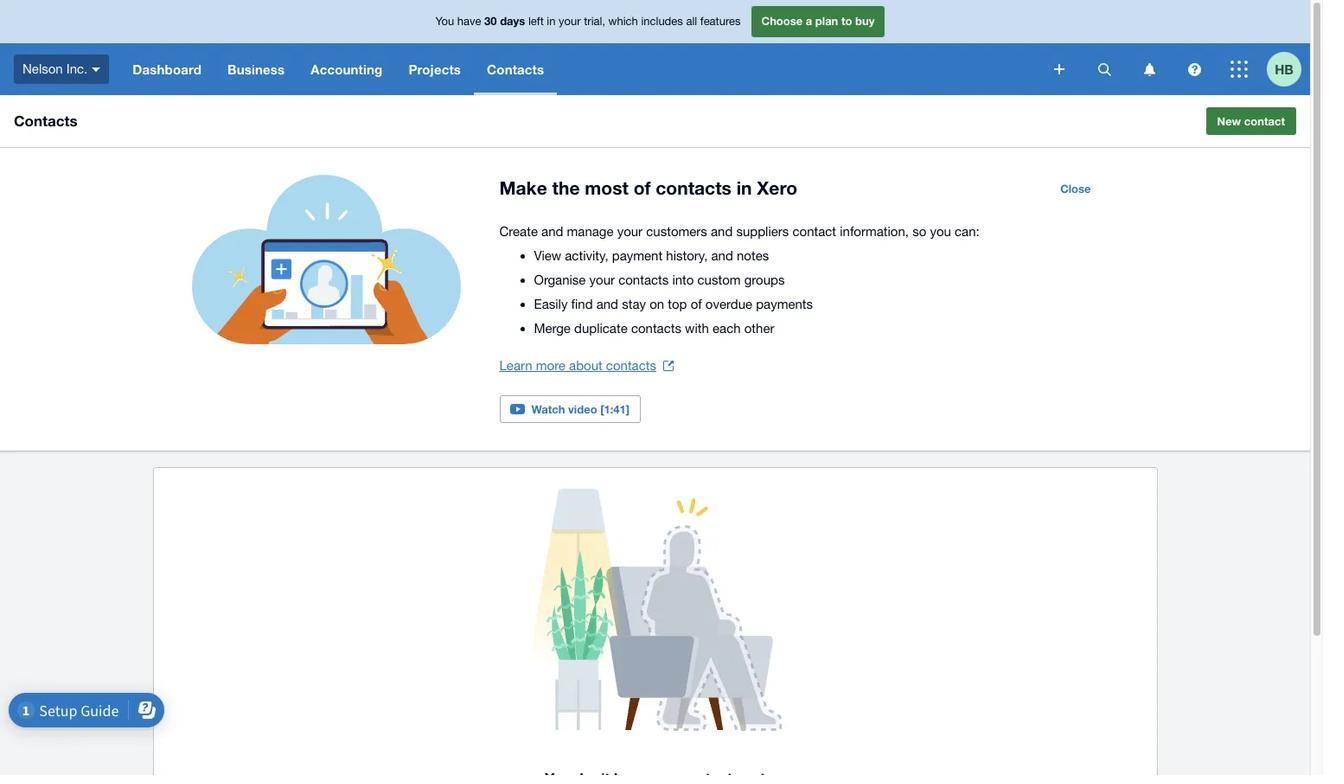 Task type: locate. For each thing, give the bounding box(es) containing it.
1 vertical spatial contacts
[[14, 112, 78, 130]]

plan
[[816, 14, 839, 28]]

1 horizontal spatial of
[[691, 297, 702, 311]]

banner
[[0, 0, 1311, 95]]

svg image
[[1231, 61, 1248, 78], [1144, 63, 1155, 76], [1055, 64, 1065, 74]]

0 vertical spatial of
[[634, 177, 651, 199]]

2 horizontal spatial svg image
[[1231, 61, 1248, 78]]

and up the duplicate
[[597, 297, 619, 311]]

features
[[701, 15, 741, 28]]

your up payment
[[617, 224, 643, 239]]

you
[[436, 15, 454, 28]]

of right most
[[634, 177, 651, 199]]

watch video [1:41]
[[532, 402, 630, 416]]

with
[[685, 321, 709, 336]]

contact
[[1245, 114, 1286, 128], [793, 224, 837, 239]]

contacts
[[487, 61, 544, 77], [14, 112, 78, 130]]

top
[[668, 297, 687, 311]]

nelson inc.
[[22, 61, 88, 76]]

close button
[[1050, 175, 1102, 202]]

your left trial,
[[559, 15, 581, 28]]

accounting
[[311, 61, 383, 77]]

dashboard link
[[120, 43, 215, 95]]

contacts
[[656, 177, 732, 199], [619, 273, 669, 287], [631, 321, 682, 336], [606, 358, 657, 373]]

most
[[585, 177, 629, 199]]

0 horizontal spatial svg image
[[92, 67, 101, 72]]

in for contacts
[[737, 177, 752, 199]]

each
[[713, 321, 741, 336]]

projects button
[[396, 43, 474, 95]]

1 horizontal spatial svg image
[[1098, 63, 1111, 76]]

your
[[559, 15, 581, 28], [617, 224, 643, 239], [590, 273, 615, 287]]

contacts down "nelson"
[[14, 112, 78, 130]]

1 horizontal spatial contact
[[1245, 114, 1286, 128]]

close
[[1061, 182, 1091, 196]]

to
[[842, 14, 853, 28]]

inc.
[[66, 61, 88, 76]]

2 vertical spatial your
[[590, 273, 615, 287]]

which
[[609, 15, 638, 28]]

in inside you have 30 days left in your trial, which includes all features
[[547, 15, 556, 28]]

duplicate
[[575, 321, 628, 336]]

your inside you have 30 days left in your trial, which includes all features
[[559, 15, 581, 28]]

contacts down "days" at the left of the page
[[487, 61, 544, 77]]

your down 'activity,'
[[590, 273, 615, 287]]

in right left
[[547, 15, 556, 28]]

0 horizontal spatial contacts
[[14, 112, 78, 130]]

and
[[542, 224, 564, 239], [711, 224, 733, 239], [712, 248, 734, 263], [597, 297, 619, 311]]

0 horizontal spatial your
[[559, 15, 581, 28]]

contact right new
[[1245, 114, 1286, 128]]

1 vertical spatial contact
[[793, 224, 837, 239]]

dashboard
[[133, 61, 202, 77]]

2 horizontal spatial your
[[617, 224, 643, 239]]

in left 'xero'
[[737, 177, 752, 199]]

view activity, payment history, and notes
[[534, 248, 769, 263]]

payment
[[612, 248, 663, 263]]

in
[[547, 15, 556, 28], [737, 177, 752, 199]]

contacts inside dropdown button
[[487, 61, 544, 77]]

0 vertical spatial contacts
[[487, 61, 544, 77]]

contact right suppliers
[[793, 224, 837, 239]]

in for left
[[547, 15, 556, 28]]

xero
[[757, 177, 798, 199]]

contacts down on
[[631, 321, 682, 336]]

includes
[[641, 15, 683, 28]]

the
[[552, 177, 580, 199]]

on
[[650, 297, 665, 311]]

1 horizontal spatial in
[[737, 177, 752, 199]]

trial,
[[584, 15, 606, 28]]

new contact button
[[1207, 107, 1297, 135]]

1 vertical spatial your
[[617, 224, 643, 239]]

new contact
[[1218, 114, 1286, 128]]

create and manage your customers and suppliers contact information, so you can:
[[500, 224, 980, 239]]

banner containing hb
[[0, 0, 1311, 95]]

hb button
[[1268, 43, 1311, 95]]

of
[[634, 177, 651, 199], [691, 297, 702, 311]]

navigation
[[120, 43, 1043, 95]]

accounting button
[[298, 43, 396, 95]]

0 vertical spatial your
[[559, 15, 581, 28]]

activity,
[[565, 248, 609, 263]]

business
[[228, 61, 285, 77]]

svg image inside nelson inc. "popup button"
[[92, 67, 101, 72]]

you
[[930, 224, 952, 239]]

information,
[[840, 224, 909, 239]]

days
[[500, 14, 525, 28]]

and left suppliers
[[711, 224, 733, 239]]

2 horizontal spatial svg image
[[1188, 63, 1201, 76]]

0 vertical spatial in
[[547, 15, 556, 28]]

find
[[572, 297, 593, 311]]

view
[[534, 248, 562, 263]]

contact inside button
[[1245, 114, 1286, 128]]

svg image
[[1098, 63, 1111, 76], [1188, 63, 1201, 76], [92, 67, 101, 72]]

0 horizontal spatial in
[[547, 15, 556, 28]]

1 horizontal spatial contacts
[[487, 61, 544, 77]]

organise
[[534, 273, 586, 287]]

1 vertical spatial in
[[737, 177, 752, 199]]

make
[[500, 177, 547, 199]]

of right top
[[691, 297, 702, 311]]

choose a plan to buy
[[762, 14, 875, 28]]

make the most of contacts in xero
[[500, 177, 798, 199]]

projects
[[409, 61, 461, 77]]

0 vertical spatial contact
[[1245, 114, 1286, 128]]

navigation containing dashboard
[[120, 43, 1043, 95]]

learn more about contacts link
[[500, 354, 674, 378]]



Task type: describe. For each thing, give the bounding box(es) containing it.
stay
[[622, 297, 646, 311]]

payments
[[756, 297, 813, 311]]

watch
[[532, 402, 565, 416]]

a
[[806, 14, 813, 28]]

notes
[[737, 248, 769, 263]]

other
[[745, 321, 775, 336]]

have
[[458, 15, 481, 28]]

[1:41]
[[601, 402, 630, 416]]

1 horizontal spatial your
[[590, 273, 615, 287]]

easily
[[534, 297, 568, 311]]

suppliers
[[737, 224, 789, 239]]

learn
[[500, 358, 533, 373]]

so
[[913, 224, 927, 239]]

groups
[[745, 273, 785, 287]]

merge
[[534, 321, 571, 336]]

into
[[673, 273, 694, 287]]

contacts down payment
[[619, 273, 669, 287]]

you have 30 days left in your trial, which includes all features
[[436, 14, 741, 28]]

more
[[536, 358, 566, 373]]

custom
[[698, 273, 741, 287]]

and up custom
[[712, 248, 734, 263]]

you don't have any contacts yet image
[[174, 489, 1136, 731]]

merge duplicate contacts with each other
[[534, 321, 775, 336]]

easily find and stay on top of overdue payments
[[534, 297, 813, 311]]

contacts up customers
[[656, 177, 732, 199]]

30
[[485, 14, 497, 28]]

organise your contacts into custom groups
[[534, 273, 785, 287]]

hb
[[1275, 61, 1294, 77]]

customers
[[647, 224, 708, 239]]

business button
[[215, 43, 298, 95]]

0 horizontal spatial contact
[[793, 224, 837, 239]]

left
[[529, 15, 544, 28]]

history,
[[666, 248, 708, 263]]

navigation inside banner
[[120, 43, 1043, 95]]

contacts button
[[474, 43, 557, 95]]

all
[[686, 15, 698, 28]]

contacts down merge duplicate contacts with each other
[[606, 358, 657, 373]]

new
[[1218, 114, 1242, 128]]

watch video [1:41] button
[[500, 395, 641, 423]]

nelson inc. button
[[0, 43, 120, 95]]

0 horizontal spatial of
[[634, 177, 651, 199]]

create
[[500, 224, 538, 239]]

1 horizontal spatial svg image
[[1144, 63, 1155, 76]]

learn more about contacts
[[500, 358, 657, 373]]

1 vertical spatial of
[[691, 297, 702, 311]]

overdue
[[706, 297, 753, 311]]

buy
[[856, 14, 875, 28]]

choose
[[762, 14, 803, 28]]

can:
[[955, 224, 980, 239]]

0 horizontal spatial svg image
[[1055, 64, 1065, 74]]

video
[[569, 402, 597, 416]]

manage
[[567, 224, 614, 239]]

nelson
[[22, 61, 63, 76]]

and up view
[[542, 224, 564, 239]]

about
[[569, 358, 603, 373]]



Task type: vqa. For each thing, say whether or not it's contained in the screenshot.
trial,
yes



